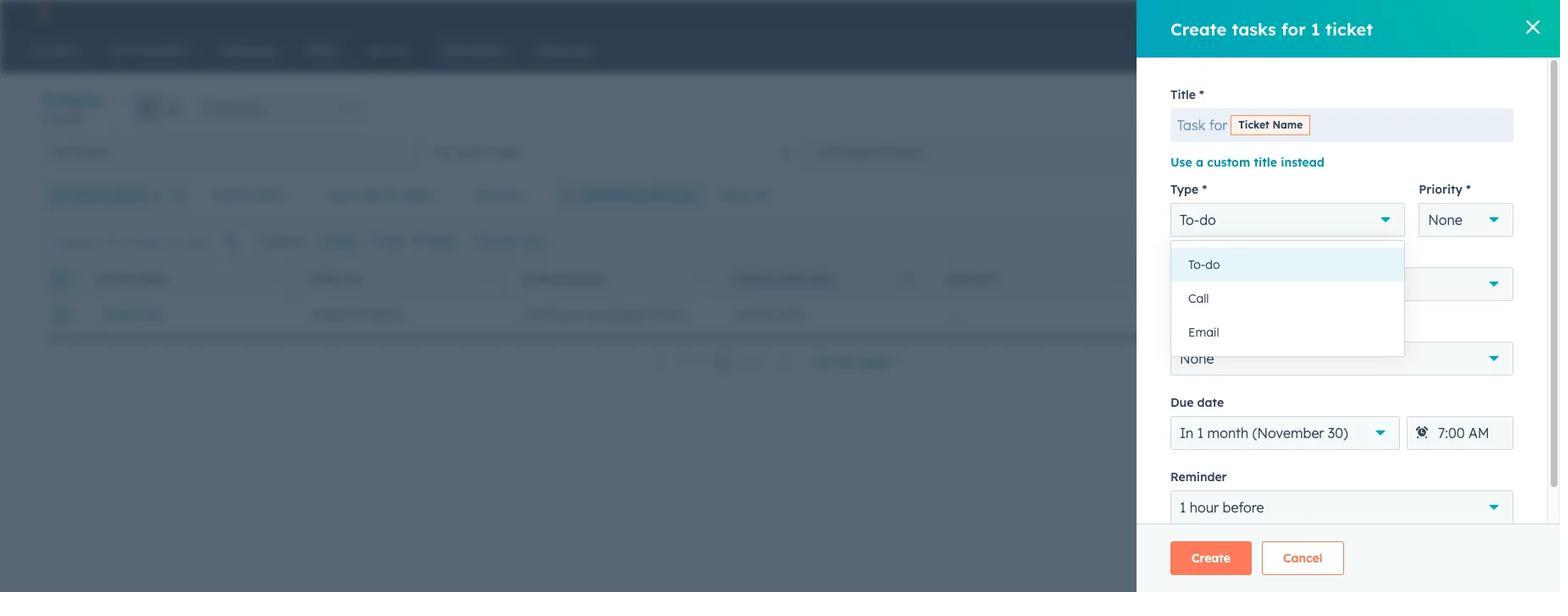 Task type: vqa. For each thing, say whether or not it's contained in the screenshot.
the right None
yes



Task type: locate. For each thing, give the bounding box(es) containing it.
1 vertical spatial tara
[[1190, 307, 1214, 323]]

due
[[1171, 396, 1194, 411]]

ticket left name
[[95, 273, 133, 286]]

press to sort. element down create tasks button
[[482, 272, 488, 287]]

1 right in
[[1197, 425, 1204, 442]]

press to sort. element for ticket owner
[[1329, 272, 1335, 287]]

0 vertical spatial ticket
[[1326, 18, 1373, 39]]

all inside popup button
[[205, 101, 216, 114]]

owner up call
[[1199, 273, 1239, 286]]

create up oct
[[734, 273, 774, 286]]

1 vertical spatial to-do
[[1188, 257, 1220, 273]]

owner up search id, name, or description "search box"
[[111, 188, 147, 203]]

apoptosis studios 2 button
[[1381, 0, 1538, 27]]

edit left the columns
[[1443, 235, 1462, 248]]

1 horizontal spatial owner
[[1199, 273, 1239, 286]]

calling icon image
[[1228, 7, 1243, 22]]

1 for 1 record
[[41, 112, 46, 125]]

create down hour
[[1192, 551, 1231, 567]]

0 vertical spatial for
[[1282, 18, 1306, 39]]

for right task
[[1209, 117, 1227, 134]]

in 1 month (november 30) button
[[1171, 417, 1400, 451]]

prev
[[679, 355, 706, 370]]

ticket inside "button"
[[1479, 102, 1505, 115]]

none button
[[1419, 203, 1514, 237], [1171, 342, 1514, 376]]

1 right prev at the left bottom of the page
[[717, 355, 724, 370]]

marketplaces image
[[1263, 8, 1278, 23]]

press to sort. element left ticket owner
[[1117, 272, 1123, 287]]

all down "1 record"
[[54, 144, 68, 160]]

reminder
[[1171, 470, 1227, 485]]

due date
[[1171, 396, 1224, 411]]

1 horizontal spatial none
[[1428, 212, 1463, 229]]

(1) ticket owner button
[[41, 179, 170, 213]]

create tasks for 1 ticket
[[1171, 18, 1373, 39]]

ticket right (1)
[[71, 188, 107, 203]]

schultz inside popup button
[[1211, 276, 1257, 293]]

list box
[[1171, 241, 1404, 357]]

on
[[570, 307, 584, 323]]

(2)
[[682, 188, 697, 203]]

do inside to-do dropdown button
[[1199, 212, 1216, 229]]

view inside popup button
[[1248, 144, 1275, 159]]

create inside popup button
[[213, 188, 252, 203]]

none button down save
[[1419, 203, 1514, 237]]

0 horizontal spatial edit
[[382, 235, 402, 248]]

press to sort. image
[[270, 272, 276, 284], [693, 272, 700, 284], [1117, 272, 1123, 284]]

1 edit from the left
[[382, 235, 402, 248]]

edit left delete button at the left
[[382, 235, 402, 248]]

menu item
[[1216, 0, 1219, 27]]

tasks inside create tasks for 1 ticket 'dialog'
[[1232, 18, 1276, 39]]

pagination navigation
[[647, 351, 800, 374]]

ticket status
[[523, 273, 602, 286]]

0 vertical spatial to-do
[[1180, 212, 1216, 229]]

0 vertical spatial schultz
[[1211, 276, 1257, 293]]

all left views
[[1340, 144, 1355, 159]]

ticket up the waiting
[[523, 273, 561, 286]]

to-do down type on the top right of page
[[1180, 212, 1216, 229]]

group inside tickets banner
[[133, 94, 187, 122]]

prev button
[[647, 352, 712, 374]]

due date element
[[1407, 417, 1514, 451]]

press to sort. element down '1 selected'
[[270, 272, 276, 287]]

0 horizontal spatial owner
[[111, 188, 147, 203]]

100 per page button
[[800, 346, 913, 379]]

to-
[[1180, 212, 1199, 229], [1188, 257, 1205, 273]]

date for create date
[[256, 188, 283, 203]]

to- down type on the top right of page
[[1180, 212, 1199, 229]]

all for all pipelines
[[205, 101, 216, 114]]

ticket for ticket name
[[95, 273, 133, 286]]

all left "pipelines"
[[205, 101, 216, 114]]

create
[[1171, 18, 1227, 39], [1444, 102, 1476, 115], [213, 188, 252, 203], [482, 235, 515, 248], [734, 273, 774, 286], [1192, 551, 1231, 567]]

(edt)
[[806, 273, 834, 286]]

date left (edt)
[[777, 273, 803, 286]]

to-do button
[[1171, 203, 1405, 237]]

to- up ticket owner
[[1188, 257, 1205, 273]]

hubspot image
[[30, 3, 51, 24]]

settings link
[[1324, 5, 1345, 22]]

none down save
[[1428, 212, 1463, 229]]

save view button
[[1428, 182, 1519, 209]]

last activity date button
[[316, 179, 454, 213]]

2 horizontal spatial priority
[[1419, 182, 1463, 197]]

create inside "button"
[[1444, 102, 1476, 115]]

1 vertical spatial do
[[1205, 257, 1220, 273]]

do up the tara schultz
[[1205, 257, 1220, 273]]

add
[[1221, 144, 1244, 159]]

delete button
[[412, 234, 458, 249]]

0 horizontal spatial none
[[1180, 351, 1214, 368]]

1 horizontal spatial tickets
[[487, 144, 524, 160]]

delete
[[426, 235, 458, 248]]

my open tickets
[[435, 144, 524, 160]]

0 horizontal spatial tasks
[[519, 235, 545, 248]]

tickets right open
[[487, 144, 524, 160]]

tickets button
[[41, 88, 117, 113]]

tara inside button
[[1190, 307, 1214, 323]]

0 vertical spatial none button
[[1419, 203, 1514, 237]]

-
[[947, 307, 952, 323], [952, 307, 957, 323]]

0 vertical spatial tara
[[1180, 276, 1207, 293]]

close image
[[1526, 20, 1540, 34]]

1 horizontal spatial view
[[1484, 189, 1505, 202]]

1 horizontal spatial ticket
[[1479, 102, 1505, 115]]

1 inside tickets banner
[[41, 112, 46, 125]]

0 vertical spatial tasks
[[1232, 18, 1276, 39]]

ticket for ticket status
[[523, 273, 561, 286]]

priority up --
[[946, 273, 998, 286]]

last activity date
[[327, 188, 431, 203]]

pipeline right support
[[361, 307, 404, 323]]

email button
[[1171, 316, 1404, 350]]

save
[[1457, 189, 1481, 202]]

all views link
[[1329, 135, 1403, 169]]

0 vertical spatial view
[[1248, 144, 1275, 159]]

oct 19, 2023
[[736, 307, 804, 323]]

help image
[[1299, 8, 1314, 23]]

date up '1 selected'
[[256, 188, 283, 203]]

create down search hubspot search box
[[1444, 102, 1476, 115]]

1 horizontal spatial tasks
[[1232, 18, 1276, 39]]

priority up edit columns
[[1419, 182, 1463, 197]]

press to sort. element up pipeline)
[[693, 272, 700, 287]]

views
[[1359, 144, 1392, 159]]

tickets banner
[[41, 88, 1519, 135]]

1 vertical spatial to-
[[1188, 257, 1205, 273]]

0 vertical spatial to-
[[1180, 212, 1199, 229]]

3 press to sort. image from the left
[[1117, 272, 1123, 284]]

create down "priority" popup button
[[482, 235, 515, 248]]

schultz down to
[[1211, 276, 1257, 293]]

name
[[1273, 119, 1303, 131]]

1 press to sort. element from the left
[[270, 272, 276, 287]]

1 inside "1" button
[[717, 355, 724, 370]]

press to sort. image up pipeline)
[[693, 272, 700, 284]]

schultz inside button
[[1217, 307, 1257, 323]]

0 horizontal spatial priority
[[475, 188, 520, 203]]

assign
[[325, 235, 358, 248]]

1 inside 1 hour before popup button
[[1180, 500, 1186, 517]]

tara inside popup button
[[1180, 276, 1207, 293]]

view
[[1248, 144, 1275, 159], [1484, 189, 1505, 202]]

to- inside button
[[1188, 257, 1205, 273]]

apoptosis
[[1410, 7, 1462, 20]]

cancel button
[[1262, 542, 1344, 576]]

for right marketplaces image
[[1282, 18, 1306, 39]]

marketplaces button
[[1253, 0, 1289, 27]]

3 press to sort. element from the left
[[693, 272, 700, 287]]

2 horizontal spatial press to sort. image
[[1117, 272, 1123, 284]]

assigned
[[1171, 246, 1223, 262]]

create date button
[[202, 179, 306, 213]]

0 vertical spatial none
[[1428, 212, 1463, 229]]

ticket inside create tasks for 1 ticket 'dialog'
[[1238, 119, 1269, 131]]

1 vertical spatial schultz
[[1217, 307, 1257, 323]]

press to sort. image down '1 selected'
[[270, 272, 276, 284]]

create tasks for 1 ticket dialog
[[1137, 0, 1560, 593]]

0 vertical spatial owner
[[111, 188, 147, 203]]

1 vertical spatial owner
[[1199, 273, 1239, 286]]

settings image
[[1327, 7, 1342, 22]]

per
[[837, 355, 857, 370]]

press to sort. image for ticket status
[[693, 272, 700, 284]]

edit columns
[[1443, 235, 1504, 248]]

ticket for ticket name
[[1238, 119, 1269, 131]]

owner inside popup button
[[111, 188, 147, 203]]

assign button
[[311, 234, 358, 249]]

tara down call
[[1190, 307, 1214, 323]]

1 vertical spatial ticket
[[1479, 102, 1505, 115]]

1 vertical spatial tasks
[[519, 235, 545, 248]]

do
[[1199, 212, 1216, 229], [1205, 257, 1220, 273]]

pipelines
[[219, 101, 261, 114]]

2 press to sort. image from the left
[[693, 272, 700, 284]]

tara down assigned
[[1180, 276, 1207, 293]]

tasks inside create tasks button
[[519, 235, 545, 248]]

1 tickets from the left
[[71, 144, 108, 160]]

(3/5)
[[1278, 144, 1308, 159]]

1 horizontal spatial edit
[[1443, 235, 1462, 248]]

ticket up call
[[1158, 273, 1196, 286]]

do up assigned to
[[1199, 212, 1216, 229]]

date
[[256, 188, 283, 203], [404, 188, 431, 203], [777, 273, 803, 286], [1197, 396, 1224, 411]]

ticket up "add view (3/5)" popup button
[[1238, 119, 1269, 131]]

(1) ticket owner
[[52, 188, 147, 203]]

1 left selected
[[257, 235, 262, 248]]

3 tickets from the left
[[886, 144, 922, 160]]

search button
[[1516, 36, 1545, 64]]

0 horizontal spatial ticket
[[1326, 18, 1373, 39]]

0 horizontal spatial press to sort. image
[[270, 272, 276, 284]]

priority up create tasks button
[[475, 188, 520, 203]]

0 horizontal spatial tickets
[[71, 144, 108, 160]]

none down email
[[1180, 351, 1214, 368]]

in
[[1180, 425, 1194, 442]]

-- button
[[927, 298, 1138, 332]]

create tasks button
[[468, 234, 545, 249]]

press to sort. element for pipeline
[[482, 272, 488, 287]]

press to sort. element
[[270, 272, 276, 287], [482, 272, 488, 287], [693, 272, 700, 287], [1117, 272, 1123, 287], [1329, 272, 1335, 287]]

date inside create tasks for 1 ticket 'dialog'
[[1197, 396, 1224, 411]]

Search HubSpot search field
[[1322, 36, 1530, 64]]

create left "calling icon"
[[1171, 18, 1227, 39]]

edit
[[382, 235, 402, 248], [1443, 235, 1462, 248]]

2023
[[777, 307, 804, 323]]

5 press to sort. element from the left
[[1329, 272, 1335, 287]]

pipeline
[[311, 273, 361, 286], [361, 307, 404, 323]]

0 horizontal spatial view
[[1248, 144, 1275, 159]]

none
[[1428, 212, 1463, 229], [1180, 351, 1214, 368]]

(november
[[1252, 425, 1324, 442]]

view for save
[[1484, 189, 1505, 202]]

pipeline inside button
[[361, 307, 404, 323]]

press to sort. element up (tarashultz49@gmail.com)
[[1329, 272, 1335, 287]]

0 vertical spatial do
[[1199, 212, 1216, 229]]

1 vertical spatial none
[[1180, 351, 1214, 368]]

1 left hour
[[1180, 500, 1186, 517]]

export
[[1379, 235, 1411, 248]]

press to sort. image left ticket owner
[[1117, 272, 1123, 284]]

create date (edt)
[[734, 273, 834, 286]]

tickets right unassigned at the top right of page
[[886, 144, 922, 160]]

1 horizontal spatial press to sort. image
[[693, 272, 700, 284]]

to-do inside button
[[1188, 257, 1220, 273]]

priority button
[[464, 179, 542, 213]]

date right due
[[1197, 396, 1224, 411]]

to-do up ticket owner
[[1188, 257, 1220, 273]]

2 horizontal spatial tickets
[[886, 144, 922, 160]]

1 vertical spatial view
[[1484, 189, 1505, 202]]

1 - from the left
[[947, 307, 952, 323]]

pipeline up support
[[311, 273, 361, 286]]

none for priority
[[1428, 212, 1463, 229]]

2 edit from the left
[[1443, 235, 1462, 248]]

clear all button
[[708, 179, 780, 213]]

2 press to sort. element from the left
[[482, 272, 488, 287]]

1 vertical spatial none button
[[1171, 342, 1514, 376]]

1 horizontal spatial for
[[1282, 18, 1306, 39]]

tickets down record
[[71, 144, 108, 160]]

4 press to sort. element from the left
[[1117, 272, 1123, 287]]

ticket inside (1) ticket owner popup button
[[71, 188, 107, 203]]

1 inside in 1 month (november 30) popup button
[[1197, 425, 1204, 442]]

tara schultz
[[1180, 276, 1257, 293]]

1 vertical spatial for
[[1209, 117, 1227, 134]]

view inside button
[[1484, 189, 1505, 202]]

import button
[[1356, 95, 1419, 122]]

1 left record
[[41, 112, 46, 125]]

schultz down the tara schultz
[[1217, 307, 1257, 323]]

create down all tickets button
[[213, 188, 252, 203]]

menu
[[1126, 0, 1540, 27]]

view for add
[[1248, 144, 1275, 159]]

2
[[1507, 7, 1513, 20]]

ticket
[[1326, 18, 1373, 39], [1479, 102, 1505, 115]]

create date
[[213, 188, 283, 203]]

export button
[[1368, 231, 1422, 253]]

group
[[133, 94, 187, 122]]

hour
[[1190, 500, 1219, 517]]

none button down (tarashultz49@gmail.com)
[[1171, 342, 1514, 376]]

100
[[811, 355, 833, 370]]

edit for edit
[[382, 235, 402, 248]]

list box containing to-do
[[1171, 241, 1404, 357]]

custom
[[1207, 155, 1250, 170]]

create inside button
[[482, 235, 515, 248]]

1 vertical spatial pipeline
[[361, 307, 404, 323]]

waiting on us (support pipeline)
[[524, 307, 704, 323]]

tara schultz (tarashultz49@gmail.com) button
[[1138, 298, 1407, 332]]

to
[[1227, 246, 1239, 262]]



Task type: describe. For each thing, give the bounding box(es) containing it.
next
[[736, 355, 764, 370]]

next button
[[730, 352, 800, 374]]

open
[[455, 144, 483, 160]]

1 horizontal spatial priority
[[946, 273, 998, 286]]

tara schultz (tarashultz49@gmail.com)
[[1190, 307, 1407, 323]]

2 tickets from the left
[[487, 144, 524, 160]]

none button for queue
[[1171, 342, 1514, 376]]

(tarashultz49@gmail.com)
[[1260, 307, 1407, 323]]

ticket for ticket owner
[[1158, 273, 1196, 286]]

all pipelines button
[[197, 94, 366, 122]]

date right activity
[[404, 188, 431, 203]]

create inside button
[[1192, 551, 1231, 567]]

ticket owner
[[1158, 273, 1239, 286]]

1 hour before button
[[1171, 491, 1514, 525]]

2 - from the left
[[952, 307, 957, 323]]

1 hour before
[[1180, 500, 1264, 517]]

source
[[1370, 273, 1412, 286]]

create for create tasks for 1 ticket
[[1171, 18, 1227, 39]]

edit columns button
[[1432, 231, 1515, 253]]

tasks for create tasks for 1 ticket
[[1232, 18, 1276, 39]]

create for create date (edt)
[[734, 273, 774, 286]]

search image
[[1525, 44, 1536, 56]]

edit for edit columns
[[1443, 235, 1462, 248]]

1 left settings icon
[[1311, 18, 1320, 39]]

waiting
[[524, 307, 567, 323]]

unassigned tickets
[[816, 144, 922, 160]]

create tasks
[[482, 235, 545, 248]]

status
[[564, 273, 602, 286]]

cancel
[[1283, 551, 1323, 567]]

all tickets button
[[41, 135, 422, 169]]

page
[[860, 355, 891, 370]]

support pipeline button
[[291, 298, 503, 332]]

all right clear
[[754, 188, 769, 203]]

in 1 month (november 30)
[[1180, 425, 1348, 442]]

notifications button
[[1349, 0, 1378, 27]]

type
[[1171, 182, 1199, 197]]

19,
[[759, 307, 774, 323]]

unassigned tickets button
[[803, 135, 1184, 169]]

my
[[435, 144, 452, 160]]

date for create date (edt)
[[777, 273, 803, 286]]

1 selected
[[257, 235, 305, 248]]

press to sort. image for priority
[[1117, 272, 1123, 284]]

task
[[1177, 117, 1206, 134]]

ticket name
[[1238, 119, 1303, 131]]

selected
[[265, 235, 305, 248]]

Search ID, name, or description search field
[[45, 227, 251, 257]]

press to sort. image
[[1329, 272, 1335, 284]]

tara for tara schultz
[[1180, 276, 1207, 293]]

name
[[136, 273, 166, 286]]

tara for tara schultz (tarashultz49@gmail.com)
[[1190, 307, 1214, 323]]

hubspot link
[[20, 3, 64, 24]]

none for queue
[[1180, 351, 1214, 368]]

1 button
[[712, 352, 730, 374]]

upgrade image
[[1138, 8, 1153, 23]]

0 vertical spatial pipeline
[[311, 273, 361, 286]]

do inside to-do button
[[1205, 257, 1220, 273]]

100 per page
[[811, 355, 891, 370]]

waiting on us (support pipeline) button
[[503, 298, 715, 332]]

1 for 1 hour before
[[1180, 500, 1186, 517]]

advanced filters (2)
[[581, 188, 697, 203]]

create ticket button
[[1429, 95, 1519, 122]]

tara schultz image
[[1391, 6, 1406, 21]]

schultz for tara schultz
[[1211, 276, 1257, 293]]

notifications image
[[1356, 8, 1371, 23]]

all for all views
[[1340, 144, 1355, 159]]

create for create date
[[213, 188, 252, 203]]

clear all
[[719, 188, 769, 203]]

task for
[[1177, 117, 1227, 134]]

--
[[947, 307, 957, 323]]

use a custom title instead button
[[1171, 152, 1325, 173]]

press to sort. element for priority
[[1117, 272, 1123, 287]]

create for create ticket
[[1444, 102, 1476, 115]]

filters
[[644, 188, 678, 203]]

assigned to
[[1171, 246, 1239, 262]]

create for create tasks
[[482, 235, 515, 248]]

schultz for tara schultz (tarashultz49@gmail.com)
[[1217, 307, 1257, 323]]

none button for priority
[[1419, 203, 1514, 237]]

1 press to sort. image from the left
[[270, 272, 276, 284]]

us
[[588, 307, 600, 323]]

add view (3/5) button
[[1191, 135, 1329, 169]]

upgrade
[[1156, 8, 1204, 22]]

HH:MM text field
[[1407, 417, 1514, 451]]

advanced filters (2) button
[[553, 179, 708, 213]]

a
[[1196, 155, 1204, 170]]

calling icon button
[[1221, 3, 1250, 25]]

tasks for create tasks
[[519, 235, 545, 248]]

create button
[[1171, 542, 1252, 576]]

1 for 1 selected
[[257, 235, 262, 248]]

instead
[[1281, 155, 1325, 170]]

all for all tickets
[[54, 144, 68, 160]]

support pipeline
[[312, 307, 404, 323]]

save view
[[1457, 189, 1505, 202]]

tickets
[[41, 90, 101, 111]]

to-do button
[[1171, 248, 1404, 282]]

clear
[[719, 188, 750, 203]]

email
[[1188, 325, 1219, 340]]

tickets for all tickets
[[71, 144, 108, 160]]

all tickets
[[54, 144, 108, 160]]

oct 19, 2023 button
[[715, 298, 927, 332]]

menu containing apoptosis studios 2
[[1126, 0, 1540, 27]]

use a custom title instead
[[1171, 155, 1325, 170]]

priority inside popup button
[[475, 188, 520, 203]]

1 record
[[41, 112, 82, 125]]

to- inside dropdown button
[[1180, 212, 1199, 229]]

call
[[1188, 291, 1209, 307]]

before
[[1223, 500, 1264, 517]]

tickyticky link
[[100, 307, 271, 323]]

tickyticky
[[100, 307, 164, 323]]

descending sort. press to sort ascending. element
[[905, 272, 911, 287]]

title
[[1171, 87, 1196, 102]]

priority inside create tasks for 1 ticket 'dialog'
[[1419, 182, 1463, 197]]

use
[[1171, 155, 1192, 170]]

0 horizontal spatial for
[[1209, 117, 1227, 134]]

title
[[1254, 155, 1277, 170]]

edit button
[[368, 234, 402, 249]]

1 for "1" button
[[717, 355, 724, 370]]

ticket inside 'dialog'
[[1326, 18, 1373, 39]]

press to sort. element for ticket status
[[693, 272, 700, 287]]

to-do inside dropdown button
[[1180, 212, 1216, 229]]

advanced
[[581, 188, 640, 203]]

tickets for unassigned tickets
[[886, 144, 922, 160]]

date for due date
[[1197, 396, 1224, 411]]

queue
[[1171, 321, 1209, 336]]

month
[[1207, 425, 1249, 442]]



